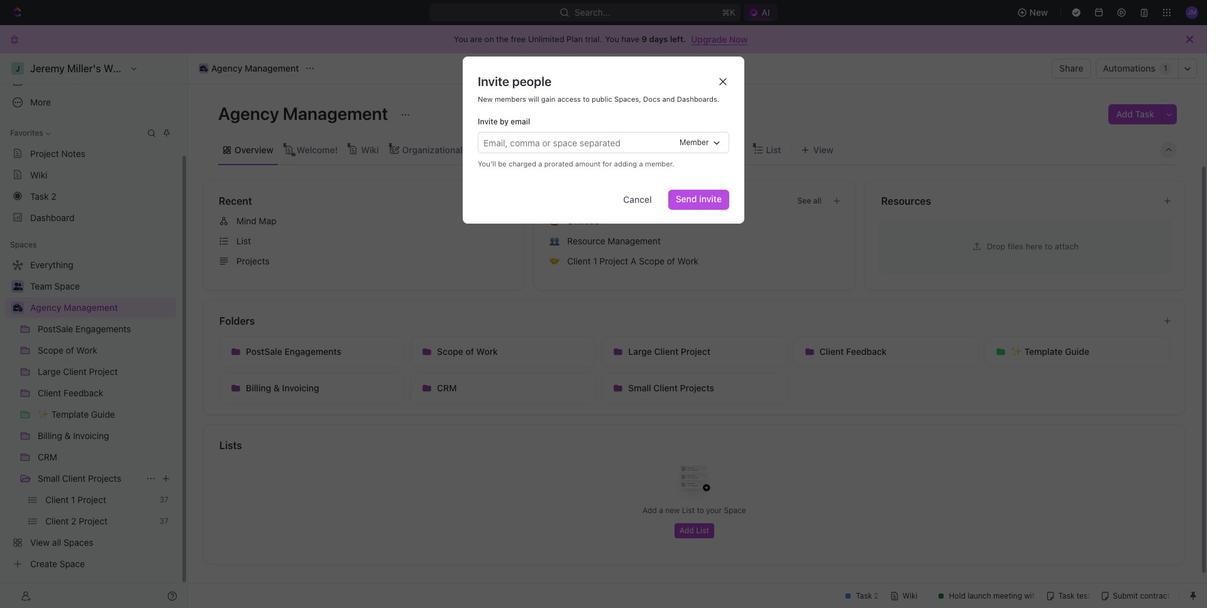 Task type: vqa. For each thing, say whether or not it's contained in the screenshot.
To do
no



Task type: locate. For each thing, give the bounding box(es) containing it.
new members will gain access to public spaces, docs and dashboards.
[[478, 95, 720, 103]]

you'll
[[478, 160, 496, 168]]

welcome!
[[297, 144, 338, 155]]

tree
[[5, 255, 176, 575]]

client
[[568, 256, 591, 267], [655, 347, 679, 357], [820, 347, 844, 357], [654, 383, 678, 394], [62, 474, 86, 484]]

0 horizontal spatial 1
[[593, 256, 597, 267]]

1 horizontal spatial projects
[[237, 256, 270, 267]]

client inside client feedback button
[[820, 347, 844, 357]]

1 vertical spatial wiki
[[30, 170, 47, 180]]

1 vertical spatial agency management link
[[30, 298, 174, 318]]

2 vertical spatial add
[[680, 527, 694, 536]]

to left public
[[583, 95, 590, 103]]

notes
[[61, 148, 85, 159]]

1 vertical spatial add
[[643, 506, 657, 516]]

add
[[1117, 109, 1134, 120], [643, 506, 657, 516], [680, 527, 694, 536]]

0 vertical spatial small
[[629, 383, 652, 394]]

team
[[721, 144, 743, 155]]

2 horizontal spatial projects
[[680, 383, 715, 394]]

large client project button
[[602, 337, 788, 368]]

small client projects
[[629, 383, 715, 394], [38, 474, 121, 484]]

agency
[[211, 63, 243, 74], [218, 103, 279, 124], [30, 303, 61, 313]]

0 vertical spatial new
[[1030, 7, 1049, 18]]

0 horizontal spatial a
[[539, 160, 543, 168]]

you left have
[[605, 34, 620, 44]]

1 vertical spatial work
[[477, 347, 498, 357]]

1 vertical spatial business time image
[[13, 304, 22, 312]]

2 horizontal spatial add
[[1117, 109, 1134, 120]]

projects inside projects link
[[237, 256, 270, 267]]

a
[[631, 256, 637, 267]]

0 horizontal spatial scope
[[437, 347, 464, 357]]

list down 'add a new list to your space'
[[696, 527, 710, 536]]

1 horizontal spatial a
[[639, 160, 643, 168]]

0 vertical spatial 1
[[1164, 64, 1168, 73]]

1 vertical spatial of
[[466, 347, 474, 357]]

0 vertical spatial small client projects
[[629, 383, 715, 394]]

1 vertical spatial scope
[[437, 347, 464, 357]]

0 horizontal spatial small
[[38, 474, 60, 484]]

will
[[528, 95, 539, 103]]

you
[[454, 34, 468, 44], [605, 34, 620, 44]]

the
[[496, 34, 509, 44]]

charged
[[509, 160, 537, 168]]

add left task
[[1117, 109, 1134, 120]]

1 horizontal spatial small
[[629, 383, 652, 394]]

wiki link
[[359, 141, 379, 159], [5, 165, 176, 185]]

2 horizontal spatial project
[[681, 347, 711, 357]]

0 vertical spatial to
[[583, 95, 590, 103]]

client inside small client projects "link"
[[62, 474, 86, 484]]

project down the folders button
[[681, 347, 711, 357]]

9
[[642, 34, 647, 44]]

0 horizontal spatial you
[[454, 34, 468, 44]]

folders
[[220, 316, 255, 327]]

2 invite from the top
[[478, 117, 498, 126]]

1 vertical spatial invite
[[478, 117, 498, 126]]

✨
[[1011, 347, 1023, 357]]

‎task 2
[[30, 191, 56, 202]]

upgrade now link
[[691, 34, 748, 44]]

crm button
[[410, 373, 597, 404]]

small inside button
[[629, 383, 652, 394]]

1 down resource
[[593, 256, 597, 267]]

to left your
[[697, 506, 704, 516]]

work up crm button
[[477, 347, 498, 357]]

sidebar navigation
[[0, 53, 188, 609]]

drop files here to attach
[[987, 241, 1079, 251]]

overall process
[[511, 144, 576, 155]]

of up crm button
[[466, 347, 474, 357]]

1 horizontal spatial wiki
[[361, 144, 379, 155]]

1 vertical spatial to
[[1045, 241, 1053, 251]]

public
[[592, 95, 613, 103]]

0 horizontal spatial wiki link
[[5, 165, 176, 185]]

project notes
[[30, 148, 85, 159]]

a left new
[[659, 506, 664, 516]]

scope of work
[[437, 347, 498, 357]]

add left new
[[643, 506, 657, 516]]

now
[[730, 34, 748, 44]]

wiki up ‎task
[[30, 170, 47, 180]]

0 vertical spatial projects
[[237, 256, 270, 267]]

member
[[680, 138, 709, 147]]

2 vertical spatial agency management
[[30, 303, 118, 313]]

1 vertical spatial list link
[[214, 231, 519, 252]]

scope right a on the top
[[639, 256, 665, 267]]

invite left by at the top
[[478, 117, 498, 126]]

2 vertical spatial agency
[[30, 303, 61, 313]]

0 vertical spatial scope
[[639, 256, 665, 267]]

1
[[1164, 64, 1168, 73], [593, 256, 597, 267]]

1 vertical spatial 1
[[593, 256, 597, 267]]

client inside the small client projects button
[[654, 383, 678, 394]]

1 vertical spatial project
[[600, 256, 629, 267]]

0 horizontal spatial small client projects
[[38, 474, 121, 484]]

small
[[629, 383, 652, 394], [38, 474, 60, 484]]

you left are
[[454, 34, 468, 44]]

business time image inside agency management link
[[200, 65, 208, 72]]

invite for invite by email
[[478, 117, 498, 126]]

work
[[678, 256, 699, 267], [477, 347, 498, 357]]

list down mind
[[237, 236, 251, 247]]

billing & invoicing button
[[219, 373, 405, 404]]

postsale engagements button
[[219, 337, 405, 368]]

project left a on the top
[[600, 256, 629, 267]]

0 horizontal spatial projects
[[88, 474, 121, 484]]

1 horizontal spatial of
[[667, 256, 676, 267]]

project down favorites button
[[30, 148, 59, 159]]

0 vertical spatial agency management
[[211, 63, 299, 74]]

1 horizontal spatial project
[[600, 256, 629, 267]]

workload link
[[656, 141, 698, 159]]

0 horizontal spatial project
[[30, 148, 59, 159]]

2 horizontal spatial a
[[659, 506, 664, 516]]

invoicing
[[282, 383, 319, 394]]

of right a on the top
[[667, 256, 676, 267]]

billing
[[246, 383, 271, 394]]

recent
[[219, 196, 252, 207]]

invite for invite people
[[478, 74, 510, 89]]

0 vertical spatial invite
[[478, 74, 510, 89]]

small client projects button
[[602, 373, 788, 404]]

to right here
[[1045, 241, 1053, 251]]

wiki right the welcome!
[[361, 144, 379, 155]]

1 invite from the top
[[478, 74, 510, 89]]

0 horizontal spatial wiki
[[30, 170, 47, 180]]

2 you from the left
[[605, 34, 620, 44]]

0 vertical spatial work
[[678, 256, 699, 267]]

gain
[[541, 95, 556, 103]]

2 vertical spatial project
[[681, 347, 711, 357]]

2 horizontal spatial to
[[1045, 241, 1053, 251]]

1 vertical spatial projects
[[680, 383, 715, 394]]

list link
[[764, 141, 782, 159], [214, 231, 519, 252]]

1 horizontal spatial add
[[680, 527, 694, 536]]

crm
[[437, 383, 457, 394]]

tree containing agency management
[[5, 255, 176, 575]]

wiki link right the welcome!
[[359, 141, 379, 159]]

projects link
[[214, 252, 519, 272]]

1 horizontal spatial small client projects
[[629, 383, 715, 394]]

1 horizontal spatial work
[[678, 256, 699, 267]]

invite
[[478, 74, 510, 89], [478, 117, 498, 126]]

project inside sidebar navigation
[[30, 148, 59, 159]]

business time image
[[200, 65, 208, 72], [13, 304, 22, 312]]

0 horizontal spatial new
[[478, 95, 493, 103]]

you are on the free unlimited plan trial. you have 9 days left. upgrade now
[[454, 34, 748, 44]]

tree inside sidebar navigation
[[5, 255, 176, 575]]

project for client 1 project a scope of work
[[600, 256, 629, 267]]

0 vertical spatial of
[[667, 256, 676, 267]]

map
[[259, 216, 277, 226]]

timeline
[[600, 144, 635, 155]]

project inside button
[[681, 347, 711, 357]]

1 vertical spatial small client projects
[[38, 474, 121, 484]]

wiki link up ‎task 2 link
[[5, 165, 176, 185]]

1 vertical spatial agency management
[[218, 103, 392, 124]]

project
[[30, 148, 59, 159], [600, 256, 629, 267], [681, 347, 711, 357]]

resources button
[[881, 194, 1154, 209]]

2 vertical spatial to
[[697, 506, 704, 516]]

lists
[[220, 440, 242, 452]]

scope up "crm"
[[437, 347, 464, 357]]

1 horizontal spatial 1
[[1164, 64, 1168, 73]]

add down 'add a new list to your space'
[[680, 527, 694, 536]]

0 vertical spatial business time image
[[200, 65, 208, 72]]

agency management
[[211, 63, 299, 74], [218, 103, 392, 124], [30, 303, 118, 313]]

1 right automations
[[1164, 64, 1168, 73]]

1 horizontal spatial agency management link
[[196, 61, 302, 76]]

untitled
[[568, 216, 600, 226]]

add task
[[1117, 109, 1155, 120]]

projects inside the small client projects button
[[680, 383, 715, 394]]

1 vertical spatial new
[[478, 95, 493, 103]]

project for large client project
[[681, 347, 711, 357]]

projects
[[237, 256, 270, 267], [680, 383, 715, 394], [88, 474, 121, 484]]

work inside 'button'
[[477, 347, 498, 357]]

✨ template guide button
[[984, 337, 1171, 368]]

0 horizontal spatial business time image
[[13, 304, 22, 312]]

send
[[676, 194, 697, 204]]

wiki inside sidebar navigation
[[30, 170, 47, 180]]

1 horizontal spatial business time image
[[200, 65, 208, 72]]

0 horizontal spatial work
[[477, 347, 498, 357]]

0 vertical spatial project
[[30, 148, 59, 159]]

0 horizontal spatial of
[[466, 347, 474, 357]]

agency inside sidebar navigation
[[30, 303, 61, 313]]

a down overall process link
[[539, 160, 543, 168]]

work down "untitled" link
[[678, 256, 699, 267]]

feedback
[[847, 347, 887, 357]]

1 vertical spatial wiki link
[[5, 165, 176, 185]]

0 vertical spatial add
[[1117, 109, 1134, 120]]

1 vertical spatial small
[[38, 474, 60, 484]]

1 horizontal spatial you
[[605, 34, 620, 44]]

invite
[[700, 194, 722, 204]]

a
[[539, 160, 543, 168], [639, 160, 643, 168], [659, 506, 664, 516]]

0 horizontal spatial add
[[643, 506, 657, 516]]

organizational chart link
[[400, 141, 488, 159]]

chart
[[465, 144, 488, 155]]

of
[[667, 256, 676, 267], [466, 347, 474, 357]]

0 vertical spatial agency management link
[[196, 61, 302, 76]]

1 horizontal spatial list link
[[764, 141, 782, 159]]

scope
[[639, 256, 665, 267], [437, 347, 464, 357]]

2 vertical spatial projects
[[88, 474, 121, 484]]

new inside button
[[1030, 7, 1049, 18]]

projects inside small client projects "link"
[[88, 474, 121, 484]]

invite up members
[[478, 74, 510, 89]]

1 horizontal spatial new
[[1030, 7, 1049, 18]]

a right "adding"
[[639, 160, 643, 168]]

new for new members will gain access to public spaces, docs and dashboards.
[[478, 95, 493, 103]]

1 horizontal spatial wiki link
[[359, 141, 379, 159]]



Task type: describe. For each thing, give the bounding box(es) containing it.
days
[[650, 34, 668, 44]]

share
[[1060, 63, 1084, 74]]

of inside scope of work 'button'
[[466, 347, 474, 357]]

‎task 2 link
[[5, 186, 176, 206]]

add task button
[[1109, 104, 1162, 125]]

0 horizontal spatial agency management link
[[30, 298, 174, 318]]

🤝
[[550, 257, 560, 266]]

small inside "link"
[[38, 474, 60, 484]]

scope of work button
[[410, 337, 597, 368]]

small client projects inside the small client projects button
[[629, 383, 715, 394]]

0 vertical spatial wiki
[[361, 144, 379, 155]]

resource
[[568, 236, 606, 247]]

favorites button
[[5, 126, 56, 141]]

dashboard
[[30, 212, 75, 223]]

list right team
[[766, 144, 782, 155]]

list inside button
[[696, 527, 710, 536]]

access
[[558, 95, 581, 103]]

Email, comma or space separated text field
[[480, 133, 679, 153]]

mind map
[[237, 216, 277, 226]]

are
[[470, 34, 483, 44]]

0 vertical spatial wiki link
[[359, 141, 379, 159]]

free
[[511, 34, 526, 44]]

and
[[663, 95, 675, 103]]

welcome! link
[[294, 141, 338, 159]]

member.
[[645, 160, 675, 168]]

1 you from the left
[[454, 34, 468, 44]]

0 horizontal spatial to
[[583, 95, 590, 103]]

mind
[[237, 216, 257, 226]]

add a new list to your space
[[643, 506, 746, 516]]

0 vertical spatial agency
[[211, 63, 243, 74]]

automations
[[1104, 63, 1156, 74]]

✨ template guide
[[1011, 347, 1090, 357]]

unlimited
[[528, 34, 565, 44]]

project notes link
[[5, 143, 176, 164]]

team link
[[718, 141, 743, 159]]

email
[[511, 117, 530, 126]]

client 1 project a scope of work
[[568, 256, 699, 267]]

agency management inside tree
[[30, 303, 118, 313]]

spaces
[[10, 240, 37, 250]]

people
[[512, 74, 552, 89]]

all
[[814, 196, 822, 206]]

prorated
[[545, 160, 573, 168]]

attach
[[1055, 241, 1079, 251]]

no lists icon. image
[[670, 456, 720, 506]]

scope inside 'button'
[[437, 347, 464, 357]]

plan
[[567, 34, 583, 44]]

members
[[495, 95, 526, 103]]

new for new
[[1030, 7, 1049, 18]]

trial.
[[585, 34, 602, 44]]

cancel
[[624, 194, 652, 205]]

here
[[1026, 241, 1043, 251]]

1 horizontal spatial to
[[697, 506, 704, 516]]

engagements
[[285, 347, 342, 357]]

business time image inside tree
[[13, 304, 22, 312]]

process
[[543, 144, 576, 155]]

spaces,
[[615, 95, 642, 103]]

search...
[[575, 7, 611, 18]]

0 vertical spatial list link
[[764, 141, 782, 159]]

dashboards link
[[5, 71, 176, 91]]

dashboards.
[[677, 95, 720, 103]]

invite by email
[[478, 117, 530, 126]]

postsale
[[246, 347, 282, 357]]

send invite
[[676, 194, 722, 204]]

large client project
[[629, 347, 711, 357]]

docs
[[644, 95, 661, 103]]

task
[[1136, 109, 1155, 120]]

dashboard link
[[5, 208, 176, 228]]

new button
[[1013, 3, 1056, 23]]

lists button
[[219, 438, 1171, 454]]

client inside large client project button
[[655, 347, 679, 357]]

add list
[[680, 527, 710, 536]]

by
[[500, 117, 509, 126]]

organizational chart
[[402, 144, 488, 155]]

add for add a new list to your space
[[643, 506, 657, 516]]

management inside tree
[[64, 303, 118, 313]]

organizational
[[402, 144, 463, 155]]

2
[[51, 191, 56, 202]]

share button
[[1052, 59, 1092, 79]]

amount
[[576, 160, 601, 168]]

have
[[622, 34, 640, 44]]

drop
[[987, 241, 1006, 251]]

overview link
[[232, 141, 274, 159]]

untitled link
[[545, 211, 850, 231]]

add for add task
[[1117, 109, 1134, 120]]

space
[[724, 506, 746, 516]]

your
[[707, 506, 722, 516]]

folders button
[[219, 314, 1154, 329]]

invite people
[[478, 74, 552, 89]]

favorites
[[10, 128, 43, 138]]

0 horizontal spatial list link
[[214, 231, 519, 252]]

add list button
[[675, 524, 715, 539]]

small client projects link
[[38, 469, 141, 489]]

1 vertical spatial agency
[[218, 103, 279, 124]]

add for add list
[[680, 527, 694, 536]]

upgrade
[[691, 34, 727, 44]]

&
[[274, 383, 280, 394]]

see all
[[798, 196, 822, 206]]

template
[[1025, 347, 1063, 357]]

workload
[[658, 144, 698, 155]]

you'll be charged a prorated amount for adding a member.
[[478, 160, 675, 168]]

overall
[[511, 144, 541, 155]]

list right new
[[682, 506, 695, 516]]

see
[[798, 196, 812, 206]]

1 horizontal spatial scope
[[639, 256, 665, 267]]

small client projects inside small client projects "link"
[[38, 474, 121, 484]]

member button
[[676, 135, 724, 150]]

overview
[[235, 144, 274, 155]]



